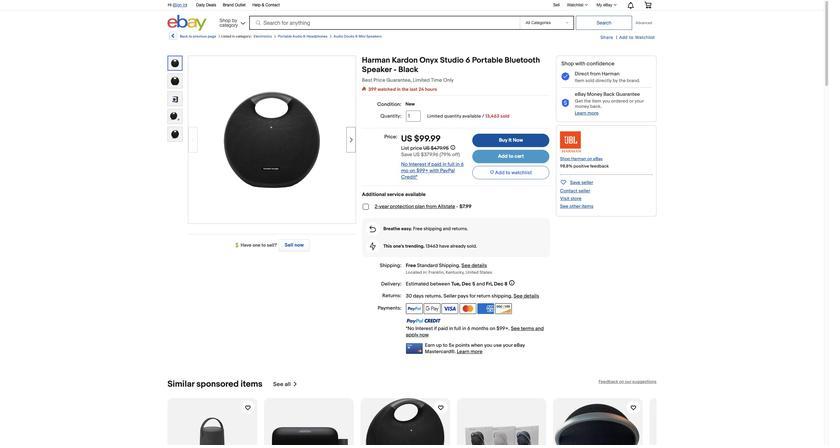 Task type: describe. For each thing, give the bounding box(es) containing it.
from inside us $99.99 main content
[[426, 203, 437, 210]]

get
[[575, 98, 583, 104]]

watchlist inside the share | add to watchlist
[[635, 35, 655, 40]]

by inside the direct from harman item sold directly by the brand.
[[613, 78, 618, 83]]

list price us $479.95
[[401, 145, 449, 151]]

payments:
[[378, 305, 402, 311]]

1 vertical spatial free
[[406, 262, 416, 269]]

shop for shop harman on ebay
[[560, 156, 571, 162]]

$99+.
[[497, 326, 510, 332]]

now
[[513, 137, 523, 143]]

visit store link
[[560, 196, 582, 201]]

*no
[[406, 326, 414, 332]]

2 dec from the left
[[494, 281, 504, 287]]

terms
[[521, 326, 534, 332]]

0 vertical spatial and
[[443, 226, 451, 232]]

on left the $99+.
[[490, 326, 496, 332]]

easy.
[[401, 226, 412, 232]]

6 for no interest if paid in full in 6 mo on $99+ with paypal credit*
[[461, 161, 464, 168]]

year
[[379, 203, 389, 210]]

Search for anything text field
[[250, 16, 519, 29]]

last
[[410, 86, 418, 92]]

(79%
[[440, 151, 451, 158]]

$379.96
[[421, 151, 439, 158]]

learn more
[[457, 349, 483, 355]]

0 vertical spatial free
[[413, 226, 423, 232]]

condition:
[[377, 101, 402, 108]]

sell?
[[267, 242, 277, 248]]

use
[[494, 342, 502, 349]]

1 vertical spatial -
[[457, 203, 459, 210]]

listed
[[221, 34, 231, 39]]

buy it now
[[499, 137, 523, 143]]

0 vertical spatial details
[[472, 262, 487, 269]]

feedback on our suggestions link
[[599, 379, 657, 385]]

)
[[186, 3, 187, 7]]

onyx
[[420, 56, 438, 65]]

bluetooth
[[505, 56, 540, 65]]

my ebay link
[[593, 1, 620, 9]]

399
[[369, 86, 377, 92]]

(
[[173, 3, 174, 7]]

| listed in category:
[[219, 34, 252, 39]]

sell now link
[[277, 239, 310, 251]]

paid for mo
[[432, 161, 442, 168]]

1 horizontal spatial .
[[459, 262, 461, 269]]

30
[[406, 293, 412, 299]]

98.8% positive feedback
[[560, 164, 609, 169]]

with details__icon image for ebay money back guarantee
[[562, 99, 570, 107]]

the inside the direct from harman item sold directly by the brand.
[[619, 78, 626, 83]]

google pay image
[[424, 303, 441, 314]]

add for add to watchlist
[[495, 169, 505, 176]]

to inside the share | add to watchlist
[[630, 35, 634, 40]]

portable inside harman kardon onyx studio 6 portable bluetooth speaker - black best price guarantee, limited time only
[[472, 56, 503, 65]]

more inside us $99.99 main content
[[471, 349, 483, 355]]

brand.
[[627, 78, 641, 83]]

sold.
[[467, 243, 477, 249]]

contact seller link
[[560, 188, 591, 194]]

ebay money back guarantee get the item you ordered or your money back. learn more
[[575, 91, 644, 116]]

2 horizontal spatial us
[[424, 145, 430, 151]]

harman kardon onyx studio 6 portable bluetooth speaker - black - picture 1 of 5 image
[[188, 55, 356, 223]]

1 vertical spatial shipping
[[492, 293, 512, 299]]

deals
[[206, 3, 216, 7]]

sell for sell
[[553, 3, 560, 7]]

seller for save
[[582, 180, 593, 185]]

in down the off)
[[456, 161, 460, 168]]

Quantity: text field
[[406, 111, 421, 122]]

return
[[477, 293, 491, 299]]

new
[[406, 101, 415, 107]]

category
[[220, 22, 238, 28]]

this
[[384, 243, 392, 249]]

item direct from brand image
[[560, 131, 581, 153]]

to left previous
[[189, 34, 192, 39]]

2 horizontal spatial .
[[512, 293, 513, 299]]

add inside the share | add to watchlist
[[620, 35, 628, 40]]

paypal
[[440, 168, 455, 174]]

0 vertical spatial back
[[180, 34, 188, 39]]

1 vertical spatial limited
[[428, 113, 443, 119]]

all
[[285, 381, 291, 388]]

add to cart
[[498, 153, 524, 160]]

contact inside help & contact link
[[266, 3, 280, 7]]

if for no
[[428, 161, 431, 168]]

see inside see all "link"
[[273, 381, 284, 388]]

24
[[419, 86, 424, 92]]

harman inside harman kardon onyx studio 6 portable bluetooth speaker - black best price guarantee, limited time only
[[362, 56, 390, 65]]

$7.99
[[460, 203, 472, 210]]

with details__icon image for breathe easy.
[[370, 226, 376, 232]]

seller
[[444, 293, 457, 299]]

no
[[401, 161, 408, 168]]

harman inside the direct from harman item sold directly by the brand.
[[602, 71, 620, 77]]

learn more link for ebay money back guarantee
[[575, 110, 599, 116]]

See all text field
[[273, 381, 291, 388]]

2 audio from the left
[[334, 34, 343, 39]]

my
[[597, 3, 602, 7]]

0 vertical spatial shipping
[[424, 226, 442, 232]]

in:
[[423, 270, 428, 275]]

have one to sell?
[[241, 242, 277, 248]]

buy
[[499, 137, 508, 143]]

price
[[374, 77, 385, 83]]

direct
[[575, 71, 589, 77]]

speakers
[[366, 34, 382, 39]]

fri,
[[486, 281, 493, 287]]

you inside 'earn up to 5x points when you use your ebay mastercard®.'
[[484, 342, 493, 349]]

sold inside us $99.99 main content
[[501, 113, 510, 119]]

sold inside the direct from harman item sold directly by the brand.
[[586, 78, 595, 83]]

on inside no interest if paid in full in 6 mo on $99+ with paypal credit*
[[410, 168, 416, 174]]

& inside account navigation
[[262, 3, 265, 7]]

with details__icon image for this one's trending.
[[370, 242, 376, 250]]

feedback on our suggestions
[[599, 379, 657, 385]]

suggestions
[[633, 379, 657, 385]]

watchlist inside account navigation
[[567, 3, 584, 7]]

located
[[406, 270, 422, 275]]

list
[[401, 145, 409, 151]]

sign in link
[[174, 3, 186, 7]]

estimated
[[406, 281, 429, 287]]

learn inside us $99.99 main content
[[457, 349, 470, 355]]

interest for no
[[409, 161, 427, 168]]

already
[[450, 243, 466, 249]]

picture 2 of 5 image
[[168, 74, 182, 88]]

picture 1 of 5 image
[[168, 56, 182, 70]]

in up 5x in the bottom of the page
[[449, 326, 453, 332]]

have
[[241, 242, 252, 248]]

& for portable audio & headphones
[[303, 34, 306, 39]]

daily
[[196, 3, 205, 7]]

paid for months
[[438, 326, 448, 332]]

visa image
[[442, 303, 459, 314]]

ebay mastercard image
[[406, 343, 423, 354]]

1 audio from the left
[[293, 34, 303, 39]]

$99+
[[417, 168, 429, 174]]

brand
[[223, 3, 234, 7]]

our
[[625, 379, 632, 385]]

your inside 'earn up to 5x points when you use your ebay mastercard®.'
[[503, 342, 513, 349]]

to left cart
[[509, 153, 514, 160]]

quantity
[[444, 113, 461, 119]]

in right listed
[[232, 34, 235, 39]]

1 dec from the left
[[462, 281, 471, 287]]

learn inside ebay money back guarantee get the item you ordered or your money back. learn more
[[575, 110, 587, 116]]

hi ( sign in )
[[168, 3, 187, 7]]

2 vertical spatial harman
[[571, 156, 587, 162]]

contact inside contact seller visit store see other items
[[560, 188, 578, 194]]

off)
[[452, 151, 460, 158]]

on up 98.8% positive feedback
[[588, 156, 593, 162]]

help & contact link
[[253, 2, 280, 9]]

credit*
[[401, 174, 418, 180]]

points
[[456, 342, 470, 349]]

service
[[387, 191, 404, 198]]

franklin,
[[429, 270, 445, 275]]

0 horizontal spatial .
[[441, 293, 443, 299]]

0 horizontal spatial portable
[[278, 34, 292, 39]]

full for months
[[454, 326, 461, 332]]

picture 3 of 5 image
[[168, 91, 182, 106]]

share button
[[601, 34, 613, 41]]

directly
[[596, 78, 612, 83]]

discover image
[[496, 303, 512, 314]]

see details link for 30 days returns . seller pays for return shipping . see details
[[514, 293, 539, 299]]

cart
[[515, 153, 524, 160]]

back inside ebay money back guarantee get the item you ordered or your money back. learn more
[[604, 91, 615, 98]]

similar
[[168, 379, 195, 390]]

share | add to watchlist
[[601, 35, 655, 40]]

have
[[439, 243, 449, 249]]

you inside ebay money back guarantee get the item you ordered or your money back. learn more
[[603, 98, 610, 104]]

estimated between tue, dec 5 and fri, dec 8
[[406, 281, 508, 287]]

returns:
[[383, 293, 402, 299]]

to left watchlist
[[506, 169, 511, 176]]

allstate
[[438, 203, 455, 210]]

on left our at the right bottom
[[620, 379, 624, 385]]

account navigation
[[164, 0, 657, 10]]

see all link
[[273, 379, 298, 390]]

1 horizontal spatial details
[[524, 293, 539, 299]]

paypal image
[[406, 303, 423, 314]]

available for service
[[405, 191, 426, 198]]



Task type: locate. For each thing, give the bounding box(es) containing it.
seller up contact seller link
[[582, 180, 593, 185]]

0 horizontal spatial see details link
[[462, 262, 487, 269]]

1 horizontal spatial you
[[603, 98, 610, 104]]

ebay up feedback
[[593, 156, 603, 162]]

picture 4 of 5 image
[[168, 109, 182, 124]]

1 horizontal spatial now
[[420, 332, 429, 338]]

help
[[253, 3, 261, 7]]

if inside no interest if paid in full in 6 mo on $99+ with paypal credit*
[[428, 161, 431, 168]]

available
[[463, 113, 481, 119], [405, 191, 426, 198]]

1 vertical spatial sold
[[501, 113, 510, 119]]

available left the /
[[463, 113, 481, 119]]

add inside add to cart link
[[498, 153, 508, 160]]

0 vertical spatial sold
[[586, 78, 595, 83]]

0 horizontal spatial by
[[232, 18, 237, 23]]

my ebay
[[597, 3, 613, 7]]

us right list
[[414, 151, 420, 158]]

full down the off)
[[448, 161, 455, 168]]

money
[[587, 91, 603, 98]]

items left 'see all' text field
[[241, 379, 263, 390]]

with inside no interest if paid in full in 6 mo on $99+ with paypal credit*
[[430, 168, 439, 174]]

between
[[430, 281, 450, 287]]

learn more link right 5x in the bottom of the page
[[457, 349, 483, 355]]

1 horizontal spatial &
[[303, 34, 306, 39]]

sold right item
[[586, 78, 595, 83]]

interest inside no interest if paid in full in 6 mo on $99+ with paypal credit*
[[409, 161, 427, 168]]

sell for sell now
[[285, 242, 293, 248]]

2 horizontal spatial &
[[355, 34, 358, 39]]

& left headphones
[[303, 34, 306, 39]]

with details__icon image left the breathe
[[370, 226, 376, 232]]

none submit inside shop by category banner
[[576, 16, 633, 30]]

only
[[443, 77, 454, 83]]

the left last
[[402, 86, 409, 92]]

full
[[448, 161, 455, 168], [454, 326, 461, 332]]

sell inside "link"
[[285, 242, 293, 248]]

see details link
[[462, 262, 487, 269], [514, 293, 539, 299]]

with details__icon image left "get"
[[562, 99, 570, 107]]

add right share
[[620, 35, 628, 40]]

1 vertical spatial available
[[405, 191, 426, 198]]

0 horizontal spatial available
[[405, 191, 426, 198]]

share
[[601, 35, 613, 40]]

the right "get"
[[584, 98, 591, 104]]

see inside 'see terms and apply now'
[[511, 326, 520, 332]]

see details link for standard shipping . see details
[[462, 262, 487, 269]]

details up states at bottom right
[[472, 262, 487, 269]]

plan
[[415, 203, 425, 210]]

learn right 5x in the bottom of the page
[[457, 349, 470, 355]]

items right other
[[582, 203, 594, 209]]

your right or
[[635, 98, 644, 104]]

1 vertical spatial items
[[241, 379, 263, 390]]

best
[[362, 77, 373, 83]]

details up terms
[[524, 293, 539, 299]]

0 vertical spatial full
[[448, 161, 455, 168]]

from up "directly"
[[590, 71, 601, 77]]

more right points
[[471, 349, 483, 355]]

1 horizontal spatial from
[[590, 71, 601, 77]]

1 vertical spatial you
[[484, 342, 493, 349]]

free right 'easy.'
[[413, 226, 423, 232]]

6 left months
[[468, 326, 470, 332]]

you left use
[[484, 342, 493, 349]]

ebay inside 'earn up to 5x points when you use your ebay mastercard®.'
[[514, 342, 525, 349]]

in down the guarantee,
[[397, 86, 401, 92]]

0 vertical spatial watchlist
[[567, 3, 584, 7]]

paid down save us $379.96 (79% off)
[[432, 161, 442, 168]]

store
[[571, 196, 582, 201]]

more down the 'back.'
[[588, 110, 599, 116]]

sell left watchlist link
[[553, 3, 560, 7]]

& left "mini"
[[355, 34, 358, 39]]

harman up price
[[362, 56, 390, 65]]

outlet
[[235, 3, 246, 7]]

.
[[459, 262, 461, 269], [441, 293, 443, 299], [512, 293, 513, 299]]

category:
[[236, 34, 252, 39]]

ebay inside ebay money back guarantee get the item you ordered or your money back. learn more
[[575, 91, 586, 98]]

1 vertical spatial more
[[471, 349, 483, 355]]

with details__icon image left item
[[562, 72, 570, 81]]

1 vertical spatial from
[[426, 203, 437, 210]]

direct from harman item sold directly by the brand.
[[575, 71, 641, 83]]

item
[[592, 98, 602, 104]]

-
[[394, 65, 397, 74], [457, 203, 459, 210]]

more inside ebay money back guarantee get the item you ordered or your money back. learn more
[[588, 110, 599, 116]]

guarantee,
[[387, 77, 412, 83]]

to inside 'earn up to 5x points when you use your ebay mastercard®.'
[[443, 342, 448, 349]]

watchlist right sell link
[[567, 3, 584, 7]]

interest for *no
[[416, 326, 433, 332]]

by right "directly"
[[613, 78, 618, 83]]

0 horizontal spatial now
[[295, 242, 304, 248]]

0 horizontal spatial dec
[[462, 281, 471, 287]]

speaker
[[362, 65, 392, 74]]

advanced
[[636, 21, 653, 25]]

hi
[[168, 3, 172, 7]]

1 vertical spatial by
[[613, 78, 618, 83]]

0 horizontal spatial us
[[401, 134, 412, 144]]

paypal credit image
[[406, 318, 441, 324]]

6
[[466, 56, 471, 65], [461, 161, 464, 168], [468, 326, 470, 332]]

2 horizontal spatial and
[[536, 326, 544, 332]]

feedback
[[590, 164, 609, 169]]

5x
[[449, 342, 455, 349]]

add down buy at the right top
[[498, 153, 508, 160]]

1 vertical spatial contact
[[560, 188, 578, 194]]

no interest if paid in full in 6 mo on $99+ with paypal credit*
[[401, 161, 464, 180]]

seller for contact
[[579, 188, 591, 194]]

0 vertical spatial available
[[463, 113, 481, 119]]

us down $99.99 on the top of page
[[424, 145, 430, 151]]

| right share button
[[616, 35, 618, 40]]

2 horizontal spatial the
[[619, 78, 626, 83]]

with up direct
[[576, 61, 586, 67]]

ordered
[[611, 98, 629, 104]]

1 vertical spatial add
[[498, 153, 508, 160]]

and right 5
[[477, 281, 485, 287]]

1 vertical spatial 6
[[461, 161, 464, 168]]

1 vertical spatial save
[[570, 180, 581, 185]]

1 vertical spatial full
[[454, 326, 461, 332]]

earn
[[425, 342, 435, 349]]

by inside "shop by category"
[[232, 18, 237, 23]]

0 horizontal spatial from
[[426, 203, 437, 210]]

save us $379.96 (79% off)
[[401, 151, 460, 158]]

1 vertical spatial watchlist
[[635, 35, 655, 40]]

if down $379.96
[[428, 161, 431, 168]]

returns
[[425, 293, 441, 299]]

the inside ebay money back guarantee get the item you ordered or your money back. learn more
[[584, 98, 591, 104]]

1 horizontal spatial learn more link
[[575, 110, 599, 116]]

shop inside "shop by category"
[[220, 18, 231, 23]]

- left '$7.99'
[[457, 203, 459, 210]]

6 inside no interest if paid in full in 6 mo on $99+ with paypal credit*
[[461, 161, 464, 168]]

0 vertical spatial -
[[394, 65, 397, 74]]

advanced link
[[633, 16, 656, 29]]

american express image
[[478, 303, 494, 314]]

1 vertical spatial your
[[503, 342, 513, 349]]

1 horizontal spatial available
[[463, 113, 481, 119]]

0 horizontal spatial sold
[[501, 113, 510, 119]]

2 horizontal spatial harman
[[602, 71, 620, 77]]

now inside "link"
[[295, 242, 304, 248]]

0 horizontal spatial audio
[[293, 34, 303, 39]]

items
[[582, 203, 594, 209], [241, 379, 263, 390]]

ebay right my at the right of the page
[[604, 3, 613, 7]]

0 horizontal spatial save
[[401, 151, 412, 158]]

save for save us $379.96 (79% off)
[[401, 151, 412, 158]]

with right $99+
[[430, 168, 439, 174]]

2 vertical spatial 6
[[468, 326, 470, 332]]

picture 5 of 5 image
[[168, 127, 182, 141]]

& for audio docks & mini speakers
[[355, 34, 358, 39]]

back to previous page link
[[169, 32, 216, 42]]

0 horizontal spatial back
[[180, 34, 188, 39]]

1 vertical spatial the
[[402, 86, 409, 92]]

- inside harman kardon onyx studio 6 portable bluetooth speaker - black best price guarantee, limited time only
[[394, 65, 397, 74]]

1 horizontal spatial watchlist
[[635, 35, 655, 40]]

learn more link for earn up to 5x points when you use your ebay mastercard®.
[[457, 349, 483, 355]]

the inside us $99.99 main content
[[402, 86, 409, 92]]

shop left 'confidence'
[[562, 61, 574, 67]]

by down brand outlet link
[[232, 18, 237, 23]]

1 horizontal spatial shipping
[[492, 293, 512, 299]]

6 inside harman kardon onyx studio 6 portable bluetooth speaker - black best price guarantee, limited time only
[[466, 56, 471, 65]]

portable
[[278, 34, 292, 39], [472, 56, 503, 65]]

1 horizontal spatial the
[[584, 98, 591, 104]]

with details__icon image for direct from harman
[[562, 72, 570, 81]]

1 horizontal spatial sell
[[553, 3, 560, 7]]

5
[[473, 281, 476, 287]]

seller down save seller on the right of page
[[579, 188, 591, 194]]

see details link up terms
[[514, 293, 539, 299]]

0 vertical spatial limited
[[413, 77, 430, 83]]

now up earn at the bottom right of the page
[[420, 332, 429, 338]]

1 horizontal spatial items
[[582, 203, 594, 209]]

399 watched in the last 24 hours
[[369, 86, 437, 92]]

full for mo
[[448, 161, 455, 168]]

1 horizontal spatial by
[[613, 78, 618, 83]]

save seller
[[570, 180, 593, 185]]

1 horizontal spatial |
[[616, 35, 618, 40]]

in left months
[[462, 326, 466, 332]]

us up list
[[401, 134, 412, 144]]

2 vertical spatial the
[[584, 98, 591, 104]]

0 vertical spatial see details link
[[462, 262, 487, 269]]

add for add to cart
[[498, 153, 508, 160]]

watchlist down 'advanced' link
[[635, 35, 655, 40]]

visit
[[560, 196, 570, 201]]

us $99.99
[[401, 134, 441, 144]]

ebay down terms
[[514, 342, 525, 349]]

docks
[[344, 34, 355, 39]]

audio left docks
[[334, 34, 343, 39]]

0 vertical spatial seller
[[582, 180, 593, 185]]

0 horizontal spatial the
[[402, 86, 409, 92]]

if down paypal credit image
[[434, 326, 437, 332]]

2-year protection plan from allstate - $7.99
[[375, 203, 472, 210]]

0 horizontal spatial and
[[443, 226, 451, 232]]

1 vertical spatial harman
[[602, 71, 620, 77]]

0 horizontal spatial items
[[241, 379, 263, 390]]

see details link up the 'united'
[[462, 262, 487, 269]]

limited quantity available / 13,463 sold
[[428, 113, 510, 119]]

1 vertical spatial see details link
[[514, 293, 539, 299]]

your right use
[[503, 342, 513, 349]]

seller inside save seller button
[[582, 180, 593, 185]]

with details__icon image
[[562, 72, 570, 81], [562, 99, 570, 107], [370, 226, 376, 232], [370, 242, 376, 250]]

located in: franklin, kentucky, united states
[[406, 270, 492, 275]]

available up plan
[[405, 191, 426, 198]]

save for save seller
[[570, 180, 581, 185]]

1 horizontal spatial us
[[414, 151, 420, 158]]

0 vertical spatial portable
[[278, 34, 292, 39]]

the left brand.
[[619, 78, 626, 83]]

price:
[[384, 134, 398, 140]]

ebay inside account navigation
[[604, 3, 613, 7]]

add to watchlist
[[495, 169, 532, 176]]

you right the item
[[603, 98, 610, 104]]

1 horizontal spatial your
[[635, 98, 644, 104]]

back to previous page
[[180, 34, 216, 39]]

paid inside no interest if paid in full in 6 mo on $99+ with paypal credit*
[[432, 161, 442, 168]]

8
[[505, 281, 508, 287]]

shop for shop with confidence
[[562, 61, 574, 67]]

0 vertical spatial sell
[[553, 3, 560, 7]]

see inside contact seller visit store see other items
[[560, 203, 569, 209]]

0 horizontal spatial more
[[471, 349, 483, 355]]

0 vertical spatial more
[[588, 110, 599, 116]]

0 vertical spatial items
[[582, 203, 594, 209]]

limited inside harman kardon onyx studio 6 portable bluetooth speaker - black best price guarantee, limited time only
[[413, 77, 430, 83]]

money
[[575, 104, 589, 109]]

1 vertical spatial shop
[[562, 61, 574, 67]]

1 horizontal spatial -
[[457, 203, 459, 210]]

save up contact seller link
[[570, 180, 581, 185]]

the
[[619, 78, 626, 83], [402, 86, 409, 92], [584, 98, 591, 104]]

electronics link
[[254, 34, 272, 39]]

brand outlet
[[223, 3, 246, 7]]

to right one
[[262, 242, 266, 248]]

returns.
[[452, 226, 468, 232]]

free up located
[[406, 262, 416, 269]]

full up points
[[454, 326, 461, 332]]

save inside us $99.99 main content
[[401, 151, 412, 158]]

in right sign
[[183, 3, 186, 7]]

save seller button
[[560, 178, 593, 186]]

your shopping cart image
[[645, 2, 652, 8]]

available for quantity
[[463, 113, 481, 119]]

0 horizontal spatial |
[[219, 34, 220, 39]]

&
[[262, 3, 265, 7], [303, 34, 306, 39], [355, 34, 358, 39]]

shipping:
[[380, 262, 402, 269]]

contact right the help
[[266, 3, 280, 7]]

and left returns. at bottom
[[443, 226, 451, 232]]

and right terms
[[536, 326, 544, 332]]

interest down paypal credit image
[[416, 326, 433, 332]]

audio left headphones
[[293, 34, 303, 39]]

buy it now link
[[473, 134, 550, 147]]

us $99.99 main content
[[362, 56, 550, 355]]

save inside button
[[570, 180, 581, 185]]

shop up 98.8% on the right of page
[[560, 156, 571, 162]]

0 horizontal spatial your
[[503, 342, 513, 349]]

0 vertical spatial you
[[603, 98, 610, 104]]

shop by category button
[[217, 15, 247, 29]]

2 vertical spatial and
[[536, 326, 544, 332]]

in down '(79%'
[[443, 161, 447, 168]]

standard shipping . see details
[[417, 262, 487, 269]]

0 horizontal spatial sell
[[285, 242, 293, 248]]

2-
[[375, 203, 379, 210]]

harman up "directly"
[[602, 71, 620, 77]]

1 horizontal spatial sold
[[586, 78, 595, 83]]

learn down the money
[[575, 110, 587, 116]]

limited left 'quantity'
[[428, 113, 443, 119]]

shop by category banner
[[164, 0, 657, 33]]

this one's trending. 13463 have already sold.
[[384, 243, 477, 249]]

shipping up "13463"
[[424, 226, 442, 232]]

no interest if paid in full in 6 mo on $99+ with paypal credit* link
[[401, 161, 464, 180]]

0 vertical spatial add
[[620, 35, 628, 40]]

on right mo at the left top
[[410, 168, 416, 174]]

add to watchlist link
[[473, 166, 550, 179]]

1 horizontal spatial learn
[[575, 110, 587, 116]]

1 horizontal spatial back
[[604, 91, 615, 98]]

. up kentucky,
[[459, 262, 461, 269]]

& right the help
[[262, 3, 265, 7]]

see all
[[273, 381, 291, 388]]

98.8%
[[560, 164, 573, 169]]

6 right paypal
[[461, 161, 464, 168]]

0 horizontal spatial contact
[[266, 3, 280, 7]]

1 vertical spatial paid
[[438, 326, 448, 332]]

contact up visit store link
[[560, 188, 578, 194]]

breathe
[[384, 226, 400, 232]]

seller inside contact seller visit store see other items
[[579, 188, 591, 194]]

0 vertical spatial save
[[401, 151, 412, 158]]

None submit
[[576, 16, 633, 30]]

1 vertical spatial if
[[434, 326, 437, 332]]

. up discover image
[[512, 293, 513, 299]]

dollar sign image
[[235, 243, 241, 248]]

now inside 'see terms and apply now'
[[420, 332, 429, 338]]

from right plan
[[426, 203, 437, 210]]

| left listed
[[219, 34, 220, 39]]

in inside account navigation
[[183, 3, 186, 7]]

from inside the direct from harman item sold directly by the brand.
[[590, 71, 601, 77]]

if for *no
[[434, 326, 437, 332]]

sell link
[[550, 3, 563, 7]]

1 horizontal spatial and
[[477, 281, 485, 287]]

13463
[[426, 243, 438, 249]]

paid up the up on the right of the page
[[438, 326, 448, 332]]

shop for shop by category
[[220, 18, 231, 23]]

and inside 'see terms and apply now'
[[536, 326, 544, 332]]

0 horizontal spatial &
[[262, 3, 265, 7]]

positive
[[574, 164, 589, 169]]

sell inside account navigation
[[553, 3, 560, 7]]

1 horizontal spatial with
[[576, 61, 586, 67]]

master card image
[[460, 303, 476, 314]]

studio
[[440, 56, 464, 65]]

mastercard®.
[[425, 349, 456, 355]]

your inside ebay money back guarantee get the item you ordered or your money back. learn more
[[635, 98, 644, 104]]

1 horizontal spatial see details link
[[514, 293, 539, 299]]

add inside add to watchlist link
[[495, 169, 505, 176]]

1 horizontal spatial more
[[588, 110, 599, 116]]

learn more link down the money
[[575, 110, 599, 116]]

limited up 24
[[413, 77, 430, 83]]

ebay up "get"
[[575, 91, 586, 98]]

days
[[413, 293, 424, 299]]

full inside no interest if paid in full in 6 mo on $99+ with paypal credit*
[[448, 161, 455, 168]]

add down add to cart link
[[495, 169, 505, 176]]

0 vertical spatial interest
[[409, 161, 427, 168]]

- up the guarantee,
[[394, 65, 397, 74]]

now right sell?
[[295, 242, 304, 248]]

items inside contact seller visit store see other items
[[582, 203, 594, 209]]

sign
[[174, 3, 182, 7]]

add
[[620, 35, 628, 40], [498, 153, 508, 160], [495, 169, 505, 176]]

. left seller
[[441, 293, 443, 299]]

with
[[576, 61, 586, 67], [430, 168, 439, 174]]

6 for *no interest if paid in full in 6 months on $99+.
[[468, 326, 470, 332]]

1 horizontal spatial harman
[[571, 156, 587, 162]]

harman up positive
[[571, 156, 587, 162]]

see other items link
[[560, 203, 594, 209]]

page
[[208, 34, 216, 39]]

shipping up discover image
[[492, 293, 512, 299]]

dec left 8
[[494, 281, 504, 287]]

0 horizontal spatial -
[[394, 65, 397, 74]]

1 horizontal spatial if
[[434, 326, 437, 332]]

united
[[466, 270, 479, 275]]

/
[[482, 113, 485, 119]]

0 horizontal spatial learn
[[457, 349, 470, 355]]

up
[[436, 342, 442, 349]]

30 days returns . seller pays for return shipping . see details
[[406, 293, 539, 299]]



Task type: vqa. For each thing, say whether or not it's contained in the screenshot.
Jordan Clothing, Shoes & Accessories 'link' at left bottom
no



